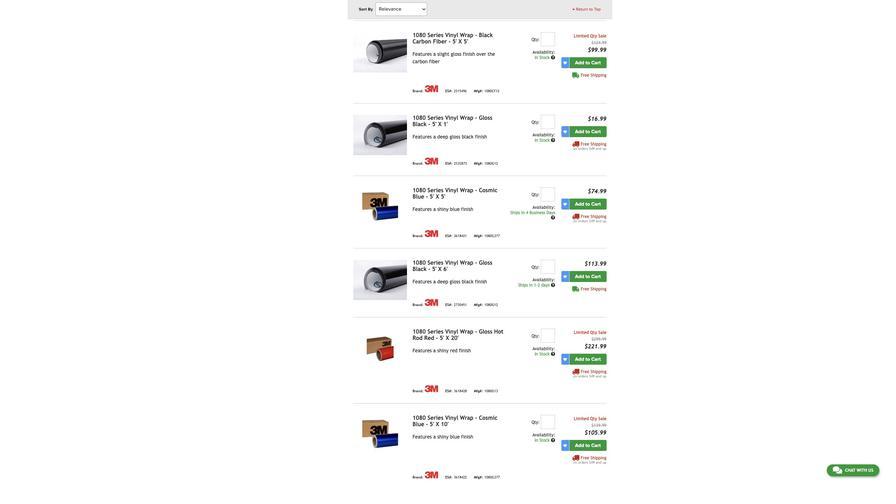 Task type: locate. For each thing, give the bounding box(es) containing it.
black for 6′
[[462, 279, 474, 285]]

-
[[475, 32, 477, 39], [449, 38, 451, 45], [475, 115, 477, 121], [428, 121, 431, 128], [475, 187, 477, 194], [426, 193, 428, 200], [475, 260, 477, 266], [428, 266, 431, 273], [475, 328, 477, 335], [436, 335, 438, 342], [475, 415, 477, 421], [426, 421, 428, 428]]

1080 series vinyl wrap - gloss black - 5′ x 1′ link
[[413, 115, 493, 128]]

deep down 1′
[[437, 134, 448, 140]]

3 add to cart from the top
[[575, 201, 601, 207]]

cosmic inside 1080 series vinyl wrap - cosmic blue - 5′ x 5′
[[479, 187, 498, 194]]

cart
[[591, 60, 601, 66], [591, 129, 601, 135], [591, 201, 601, 207], [591, 274, 601, 280], [591, 356, 601, 362], [591, 443, 601, 449]]

in left 1- at the bottom of the page
[[529, 283, 533, 288]]

and down $105.99
[[596, 461, 602, 465]]

1 vertical spatial question circle image
[[551, 352, 555, 356]]

free down $105.99
[[581, 456, 589, 461]]

cosmic for 1080 series vinyl wrap - cosmic blue - 5′ x 10′
[[479, 415, 498, 421]]

1080g377 right the 3618421
[[485, 234, 500, 238]]

deep for 1′
[[437, 134, 448, 140]]

shiny down 1080 series vinyl wrap - cosmic blue - 5′ x 5′
[[437, 206, 449, 212]]

deep down 6′
[[437, 279, 448, 285]]

1 vertical spatial gloss
[[479, 260, 493, 266]]

3 in from the top
[[535, 352, 538, 357]]

shiny down 10′
[[437, 434, 449, 440]]

vinyl inside 1080 series vinyl wrap - black carbon fiber - 5′ x 5′
[[445, 32, 458, 39]]

free down $16.99
[[581, 142, 589, 147]]

0 vertical spatial blue
[[413, 193, 424, 200]]

1 black from the top
[[462, 134, 474, 140]]

sale for $105.99
[[599, 416, 607, 421]]

$124.99
[[592, 40, 607, 45]]

3 $49 from the top
[[589, 374, 595, 378]]

wrap inside 1080 series vinyl wrap - cosmic blue - 5′ x 5′
[[460, 187, 474, 194]]

1 vertical spatial ships
[[518, 283, 528, 288]]

1 features a shiny blue finish from the top
[[413, 206, 473, 212]]

free down the $99.99
[[581, 73, 589, 78]]

5 es#: from the top
[[445, 389, 453, 393]]

mfg#: 1080g13
[[474, 389, 498, 393]]

add to cart button
[[570, 57, 607, 68], [570, 126, 607, 137], [570, 199, 607, 210], [570, 271, 607, 282], [570, 354, 607, 365], [570, 440, 607, 451]]

shipping down $16.99
[[591, 142, 607, 147]]

1080 inside 1080 series vinyl wrap - gloss black - 5′ x 1′
[[413, 115, 426, 121]]

$74.99
[[588, 188, 607, 195]]

carbon
[[413, 59, 428, 64]]

1 vertical spatial shiny
[[437, 348, 449, 354]]

5 mfg#: from the top
[[474, 389, 483, 393]]

3 question circle image from the top
[[551, 216, 555, 220]]

0 vertical spatial qty
[[590, 34, 597, 39]]

a for 1080 series vinyl wrap - gloss black - 5′ x 6′
[[433, 279, 436, 285]]

free down $221.99
[[581, 369, 589, 374]]

1 blue from the top
[[450, 206, 460, 212]]

series inside 1080 series vinyl wrap - cosmic blue - 5′ x 5′
[[428, 187, 444, 194]]

6 1080 from the top
[[413, 415, 426, 421]]

mfg#: 1080g12 for 1080 series vinyl wrap - gloss black - 5′ x 1′
[[474, 162, 498, 165]]

vinyl inside 1080 series vinyl wrap - cosmic blue - 5′ x 5′
[[445, 187, 458, 194]]

features inside features a slight gloss finish over the carbon fiber
[[413, 51, 432, 57]]

a down the red on the bottom of page
[[433, 348, 436, 354]]

3 limited from the top
[[574, 416, 589, 421]]

wrap right 1′
[[460, 115, 474, 121]]

features a shiny blue finish down 10′
[[413, 434, 473, 440]]

3m - corporate logo image for 1080 series vinyl wrap - gloss hot rod red - 5′ x 20′
[[425, 385, 438, 392]]

5 3m - corporate logo image from the top
[[425, 299, 438, 306]]

6 add from the top
[[575, 443, 584, 449]]

wrap inside 1080 series vinyl wrap - black carbon fiber - 5′ x 5′
[[460, 32, 474, 39]]

free shipping down the $99.99
[[581, 73, 607, 78]]

1 add to wish list image from the top
[[564, 61, 567, 65]]

finish left over
[[463, 51, 475, 57]]

1 horizontal spatial in
[[529, 283, 533, 288]]

es#2730451 - 1080g12 - 1080 series vinyl wrap - gloss black - 5 x 6 - features a deep gloss black finish - 3m - audi bmw volkswagen mercedes benz mini porsche image
[[353, 260, 407, 300]]

on
[[573, 147, 577, 151], [573, 219, 577, 223], [573, 374, 577, 378], [573, 461, 577, 465]]

mfg#: 1080g377
[[474, 234, 500, 238], [474, 475, 500, 479]]

mfg#: 1080g12
[[474, 162, 498, 165], [474, 303, 498, 307]]

brand:
[[413, 6, 424, 10], [413, 89, 424, 93], [413, 162, 424, 165], [413, 234, 424, 238], [413, 303, 424, 307], [413, 389, 424, 393], [413, 475, 424, 479]]

2 limited from the top
[[574, 330, 589, 335]]

series inside the 1080 series vinyl wrap - cosmic blue - 5′ x 10′
[[428, 415, 444, 421]]

1 vertical spatial sale
[[599, 330, 607, 335]]

1 vertical spatial qty
[[590, 330, 597, 335]]

3 add to cart button from the top
[[570, 199, 607, 210]]

to left the top
[[589, 7, 593, 12]]

0 vertical spatial features a shiny blue finish
[[413, 206, 473, 212]]

vinyl inside 1080 series vinyl wrap - gloss hot rod red - 5′ x 20′
[[445, 328, 458, 335]]

2 $49 from the top
[[589, 219, 595, 223]]

0 vertical spatial ships
[[511, 210, 520, 215]]

1 qty from the top
[[590, 34, 597, 39]]

0 vertical spatial sale
[[599, 34, 607, 39]]

1 vertical spatial deep
[[437, 279, 448, 285]]

0 horizontal spatial in
[[521, 210, 525, 215]]

3 add to wish list image from the top
[[564, 358, 567, 361]]

days
[[541, 283, 550, 288]]

5 features from the top
[[413, 348, 432, 354]]

brand: for 1080 series vinyl wrap - cosmic blue - 5′ x 5′
[[413, 234, 424, 238]]

sale up $139.99
[[599, 416, 607, 421]]

gloss
[[479, 115, 493, 121], [479, 260, 493, 266], [479, 328, 493, 335]]

question circle image
[[551, 56, 555, 60], [551, 138, 555, 143], [551, 216, 555, 220], [551, 438, 555, 443]]

6 mfg#: from the top
[[474, 475, 483, 479]]

cart down $16.99
[[591, 129, 601, 135]]

5′ inside 1080 series vinyl wrap - gloss black - 5′ x 1′
[[432, 121, 437, 128]]

3 vinyl from the top
[[445, 187, 458, 194]]

1 qty: from the top
[[532, 37, 540, 42]]

add to wish list image for $221.99
[[564, 358, 567, 361]]

blue inside the 1080 series vinyl wrap - cosmic blue - 5′ x 10′
[[413, 421, 424, 428]]

add to wish list image for $105.99
[[564, 444, 567, 447]]

availability: for 1080 series vinyl wrap - cosmic blue - 5′ x 5′
[[533, 205, 555, 210]]

x inside the 1080 series vinyl wrap - cosmic blue - 5′ x 10′
[[436, 421, 439, 428]]

ships in 4 business days
[[511, 210, 555, 215]]

x
[[459, 38, 462, 45], [438, 121, 442, 128], [436, 193, 439, 200], [438, 266, 442, 273], [446, 335, 449, 342], [436, 421, 439, 428]]

orders down $16.99
[[578, 147, 588, 151]]

black inside 1080 series vinyl wrap - gloss black - 5′ x 6′
[[413, 266, 427, 273]]

2 qty from the top
[[590, 330, 597, 335]]

1 mfg#: 1080g12 from the top
[[474, 162, 498, 165]]

2 blue from the top
[[413, 421, 424, 428]]

cart down the $99.99
[[591, 60, 601, 66]]

add to cart button down $221.99
[[570, 354, 607, 365]]

add
[[575, 60, 584, 66], [575, 129, 584, 135], [575, 201, 584, 207], [575, 274, 584, 280], [575, 356, 584, 362], [575, 443, 584, 449]]

ships for 1080 series vinyl wrap - cosmic blue - 5′ x 5′
[[511, 210, 520, 215]]

3 a from the top
[[433, 206, 436, 212]]

to down the $99.99
[[586, 60, 590, 66]]

wrap right 20′
[[460, 328, 474, 335]]

0 vertical spatial shiny
[[437, 206, 449, 212]]

qty: for 1080 series vinyl wrap - gloss black - 5′ x 1′
[[532, 120, 540, 125]]

wrap
[[460, 32, 474, 39], [460, 115, 474, 121], [460, 187, 474, 194], [460, 260, 474, 266], [460, 328, 474, 335], [460, 415, 474, 421]]

cart down $221.99
[[591, 356, 601, 362]]

finish down 1080 series vinyl wrap - cosmic blue - 5′ x 5′
[[461, 206, 473, 212]]

a down 1080 series vinyl wrap - cosmic blue - 5′ x 5′
[[433, 206, 436, 212]]

es#: for 1080 series vinyl wrap - cosmic blue - 5′ x 5′
[[445, 234, 453, 238]]

$99.99
[[588, 47, 607, 53]]

1 blue from the top
[[413, 193, 424, 200]]

blue for 1080 series vinyl wrap - cosmic blue - 5′ x 10′
[[413, 421, 424, 428]]

6 cart from the top
[[591, 443, 601, 449]]

es#: for 1080 series vinyl wrap - gloss black - 5′ x 6′
[[445, 303, 453, 307]]

sale inside limited qty sale $299.99 $221.99
[[599, 330, 607, 335]]

3 mfg#: from the top
[[474, 234, 483, 238]]

free shipping on orders $49 and up down $105.99
[[573, 456, 607, 465]]

mfg#: 1080g377 right the 3618421
[[474, 234, 500, 238]]

qty: for 1080 series vinyl wrap - cosmic blue - 5′ x 10′
[[532, 420, 540, 425]]

availability: for 1080 series vinyl wrap - cosmic blue - 5′ x 10′
[[533, 433, 555, 438]]

a
[[433, 51, 436, 57], [433, 134, 436, 140], [433, 206, 436, 212], [433, 279, 436, 285], [433, 348, 436, 354], [433, 434, 436, 440]]

5 cart from the top
[[591, 356, 601, 362]]

to inside 'return to top' "link"
[[589, 7, 593, 12]]

in stock for 1080 series vinyl wrap - gloss hot rod red - 5′ x 20′
[[535, 352, 551, 357]]

add for 5th add to cart button from the bottom
[[575, 129, 584, 135]]

2 add from the top
[[575, 129, 584, 135]]

limited inside limited qty sale $299.99 $221.99
[[574, 330, 589, 335]]

slight
[[437, 51, 450, 57]]

finish inside features a slight gloss finish over the carbon fiber
[[463, 51, 475, 57]]

blue
[[413, 193, 424, 200], [413, 421, 424, 428]]

cosmic inside the 1080 series vinyl wrap - cosmic blue - 5′ x 10′
[[479, 415, 498, 421]]

series for 1080 series vinyl wrap - gloss black - 5′ x 6′
[[428, 260, 444, 266]]

4 1080 from the top
[[413, 260, 426, 266]]

$49 down $16.99
[[589, 147, 595, 151]]

es#3618421 - 1080g377 - 1080 series vinyl wrap - cosmic blue - 5 x 5 - features a shiny blue finish - 3m - audi bmw volkswagen mercedes benz mini porsche image
[[353, 187, 407, 228]]

1080 series vinyl wrap - cosmic blue - 5′ x 5′ link
[[413, 187, 498, 200]]

0 vertical spatial in
[[521, 210, 525, 215]]

stock for 1080 series vinyl wrap - black carbon fiber - 5′ x 5′
[[540, 55, 550, 60]]

1 vertical spatial free shipping
[[581, 287, 607, 292]]

1-
[[534, 283, 538, 288]]

features a deep gloss black finish for 6′
[[413, 279, 487, 285]]

to
[[589, 7, 593, 12], [586, 60, 590, 66], [586, 129, 590, 135], [586, 201, 590, 207], [586, 274, 590, 280], [586, 356, 590, 362], [586, 443, 590, 449]]

es#: left 2515496
[[445, 89, 453, 93]]

5 qty: from the top
[[532, 334, 540, 339]]

x for 1080 series vinyl wrap - cosmic blue - 5′ x 5′
[[436, 193, 439, 200]]

1 vertical spatial black
[[413, 121, 427, 128]]

cart for 5th add to cart button from the bottom
[[591, 129, 601, 135]]

a down 1080 series vinyl wrap - gloss black - 5′ x 6′
[[433, 279, 436, 285]]

1 vertical spatial add to wish list image
[[564, 275, 567, 278]]

mfg#: for 1080 series vinyl wrap - gloss black - 5′ x 6′
[[474, 303, 483, 307]]

1080 inside 1080 series vinyl wrap - gloss black - 5′ x 6′
[[413, 260, 426, 266]]

2 vertical spatial gloss
[[450, 279, 460, 285]]

and down $16.99
[[596, 147, 602, 151]]

features a deep gloss black finish down 6′
[[413, 279, 487, 285]]

question circle image
[[551, 283, 555, 287], [551, 352, 555, 356]]

in stock for 1080 series vinyl wrap - cosmic blue - 5′ x 10′
[[535, 438, 551, 443]]

$49 down $221.99
[[589, 374, 595, 378]]

1080cf12
[[485, 89, 500, 93]]

mfg#: left 1080g13
[[474, 389, 483, 393]]

add to cart
[[575, 60, 601, 66], [575, 129, 601, 135], [575, 201, 601, 207], [575, 274, 601, 280], [575, 356, 601, 362], [575, 443, 601, 449]]

3m - corporate logo image for 1080 series vinyl wrap - cosmic blue - 5′ x 10′
[[425, 472, 438, 479]]

finish for 1080 series vinyl wrap - gloss hot rod red - 5′ x 20′
[[459, 348, 471, 354]]

6′
[[443, 266, 448, 273]]

gloss inside 1080 series vinyl wrap - gloss hot rod red - 5′ x 20′
[[479, 328, 493, 335]]

1 free shipping on orders $49 and up from the top
[[573, 142, 607, 151]]

1 on from the top
[[573, 147, 577, 151]]

limited up the $99.99
[[574, 34, 589, 39]]

wrap inside 1080 series vinyl wrap - gloss black - 5′ x 6′
[[460, 260, 474, 266]]

black for 1′
[[462, 134, 474, 140]]

2 vertical spatial sale
[[599, 416, 607, 421]]

wrap inside 1080 series vinyl wrap - gloss hot rod red - 5′ x 20′
[[460, 328, 474, 335]]

3618428
[[454, 389, 467, 393]]

mfg#: right 2730451
[[474, 303, 483, 307]]

2 add to wish list image from the top
[[564, 202, 567, 206]]

us
[[869, 468, 874, 473]]

series inside 1080 series vinyl wrap - gloss black - 5′ x 1′
[[428, 115, 444, 121]]

0 vertical spatial question circle image
[[551, 283, 555, 287]]

x inside 1080 series vinyl wrap - gloss black - 5′ x 1′
[[438, 121, 442, 128]]

in for 1080 series vinyl wrap - gloss hot rod red - 5′ x 20′
[[535, 352, 538, 357]]

shiny left red
[[437, 348, 449, 354]]

stock
[[540, 55, 550, 60], [540, 138, 550, 143], [540, 352, 550, 357], [540, 438, 550, 443]]

6 add to cart button from the top
[[570, 440, 607, 451]]

in left 4
[[521, 210, 525, 215]]

1 vertical spatial black
[[462, 279, 474, 285]]

sale
[[599, 34, 607, 39], [599, 330, 607, 335], [599, 416, 607, 421]]

vinyl up red
[[445, 328, 458, 335]]

cosmic
[[479, 187, 498, 194], [479, 415, 498, 421]]

finish down 1080 series vinyl wrap - gloss black - 5′ x 1′ link
[[475, 134, 487, 140]]

es#: 3618428
[[445, 389, 467, 393]]

ships left 1- at the bottom of the page
[[518, 283, 528, 288]]

to down $16.99
[[586, 129, 590, 135]]

black up over
[[479, 32, 493, 39]]

qty inside limited qty sale $139.99 $105.99
[[590, 416, 597, 421]]

qty
[[590, 34, 597, 39], [590, 330, 597, 335], [590, 416, 597, 421]]

2 question circle image from the top
[[551, 138, 555, 143]]

4 vinyl from the top
[[445, 260, 458, 266]]

mfg#: 1080cf12
[[474, 89, 500, 93]]

qty up $299.99
[[590, 330, 597, 335]]

gloss inside 1080 series vinyl wrap - gloss black - 5′ x 6′
[[479, 260, 493, 266]]

qty for $105.99
[[590, 416, 597, 421]]

comments image
[[833, 466, 843, 474]]

1080g12 up hot
[[485, 303, 498, 307]]

2 vertical spatial shiny
[[437, 434, 449, 440]]

finish down 1080 series vinyl wrap - cosmic blue - 5′ x 10′ link
[[461, 434, 473, 440]]

orders down $221.99
[[578, 374, 588, 378]]

None number field
[[541, 32, 555, 46], [541, 115, 555, 129], [541, 187, 555, 202], [541, 260, 555, 274], [541, 329, 555, 343], [541, 415, 555, 429], [541, 32, 555, 46], [541, 115, 555, 129], [541, 187, 555, 202], [541, 260, 555, 274], [541, 329, 555, 343], [541, 415, 555, 429]]

add to cart button down $105.99
[[570, 440, 607, 451]]

4 add from the top
[[575, 274, 584, 280]]

shipping down $221.99
[[591, 369, 607, 374]]

0 vertical spatial features a deep gloss black finish
[[413, 134, 487, 140]]

add to cart down the $99.99
[[575, 60, 601, 66]]

features for 1080 series vinyl wrap - gloss black - 5′ x 6′
[[413, 279, 432, 285]]

1 1080g377 from the top
[[485, 234, 500, 238]]

3 wrap from the top
[[460, 187, 474, 194]]

2 vertical spatial qty
[[590, 416, 597, 421]]

1080 for 1080 series vinyl wrap - gloss black - 5′ x 6′
[[413, 260, 426, 266]]

sale up $299.99
[[599, 330, 607, 335]]

1080 inside 1080 series vinyl wrap - gloss hot rod red - 5′ x 20′
[[413, 328, 426, 335]]

caret up image
[[572, 7, 575, 11]]

add to cart button down $74.99
[[570, 199, 607, 210]]

wrap inside 1080 series vinyl wrap - gloss black - 5′ x 1′
[[460, 115, 474, 121]]

6 features from the top
[[413, 434, 432, 440]]

question circle image for limited qty sale
[[551, 352, 555, 356]]

a up fiber
[[433, 51, 436, 57]]

0 vertical spatial gloss
[[451, 51, 462, 57]]

limited qty sale $124.99 $99.99
[[574, 34, 607, 53]]

blue down 1080 series vinyl wrap - cosmic blue - 5′ x 5′
[[450, 206, 460, 212]]

a down 1080 series vinyl wrap - gloss black - 5′ x 1′ link
[[433, 134, 436, 140]]

4 add to cart from the top
[[575, 274, 601, 280]]

vinyl
[[445, 32, 458, 39], [445, 115, 458, 121], [445, 187, 458, 194], [445, 260, 458, 266], [445, 328, 458, 335], [445, 415, 458, 421]]

to down $74.99
[[586, 201, 590, 207]]

x for 1080 series vinyl wrap - cosmic blue - 5′ x 10′
[[436, 421, 439, 428]]

3 series from the top
[[428, 187, 444, 194]]

1 vertical spatial 1080g377
[[485, 475, 500, 479]]

vinyl inside 1080 series vinyl wrap - gloss black - 5′ x 1′
[[445, 115, 458, 121]]

gloss inside features a slight gloss finish over the carbon fiber
[[451, 51, 462, 57]]

availability: for 1080 series vinyl wrap - gloss black - 5′ x 1′
[[533, 133, 555, 138]]

x inside 1080 series vinyl wrap - black carbon fiber - 5′ x 5′
[[459, 38, 462, 45]]

limited for $105.99
[[574, 416, 589, 421]]

10′
[[441, 421, 449, 428]]

1 vertical spatial 1080g12
[[485, 303, 498, 307]]

es#: left the 3618421
[[445, 234, 453, 238]]

4
[[526, 210, 528, 215]]

4 qty: from the top
[[532, 265, 540, 270]]

3618421
[[454, 234, 467, 238]]

finish for 1080 series vinyl wrap - cosmic blue - 5′ x 10′
[[461, 434, 473, 440]]

es#: 3618422
[[445, 475, 467, 479]]

in stock
[[535, 55, 551, 60], [535, 138, 551, 143], [535, 352, 551, 357], [535, 438, 551, 443]]

2 wrap from the top
[[460, 115, 474, 121]]

add to wish list image
[[564, 61, 567, 65], [564, 202, 567, 206], [564, 358, 567, 361], [564, 444, 567, 447]]

vinyl inside 1080 series vinyl wrap - gloss black - 5′ x 6′
[[445, 260, 458, 266]]

free
[[581, 73, 589, 78], [581, 142, 589, 147], [581, 214, 589, 219], [581, 287, 589, 292], [581, 369, 589, 374], [581, 456, 589, 461]]

1′
[[443, 121, 448, 128]]

1080 series vinyl wrap - black carbon fiber - 5′ x 5′
[[413, 32, 493, 45]]

a for 1080 series vinyl wrap - gloss hot rod red - 5′ x 20′
[[433, 348, 436, 354]]

0 vertical spatial mfg#: 1080g377
[[474, 234, 500, 238]]

1080 inside 1080 series vinyl wrap - black carbon fiber - 5′ x 5′
[[413, 32, 426, 39]]

4 es#: from the top
[[445, 303, 453, 307]]

mfg#: for 1080 series vinyl wrap - gloss hot rod red - 5′ x 20′
[[474, 389, 483, 393]]

$49 down $105.99
[[589, 461, 595, 465]]

3m - corporate logo image for 1080 series vinyl wrap - gloss black - 5′ x 6′
[[425, 299, 438, 306]]

wrap right 10′
[[460, 415, 474, 421]]

black inside 1080 series vinyl wrap - gloss black - 5′ x 1′
[[413, 121, 427, 128]]

features a shiny blue finish down 1080 series vinyl wrap - cosmic blue - 5′ x 5′
[[413, 206, 473, 212]]

2515496
[[454, 89, 467, 93]]

1 1080g12 from the top
[[485, 162, 498, 165]]

es#: for 1080 series vinyl wrap - gloss black - 5′ x 1′
[[445, 162, 453, 165]]

days
[[547, 210, 555, 215]]

gloss inside 1080 series vinyl wrap - gloss black - 5′ x 1′
[[479, 115, 493, 121]]

1080
[[413, 32, 426, 39], [413, 115, 426, 121], [413, 187, 426, 194], [413, 260, 426, 266], [413, 328, 426, 335], [413, 415, 426, 421]]

and down $74.99
[[596, 219, 602, 223]]

4 3m - corporate logo image from the top
[[425, 230, 438, 237]]

6 es#: from the top
[[445, 475, 453, 479]]

1 vertical spatial cosmic
[[479, 415, 498, 421]]

free shipping on orders $49 and up
[[573, 142, 607, 151], [573, 214, 607, 223], [573, 369, 607, 378], [573, 456, 607, 465]]

series inside 1080 series vinyl wrap - black carbon fiber - 5′ x 5′
[[428, 32, 444, 39]]

1 es#: from the top
[[445, 89, 453, 93]]

limited up $105.99
[[574, 416, 589, 421]]

wrap right 6′
[[460, 260, 474, 266]]

finish
[[463, 51, 475, 57], [475, 134, 487, 140], [461, 206, 473, 212], [475, 279, 487, 285], [459, 348, 471, 354], [461, 434, 473, 440]]

limited inside limited qty sale $124.99 $99.99
[[574, 34, 589, 39]]

mfg#: 1080g12 right 2535873
[[474, 162, 498, 165]]

cart for add to cart button for add to wish list icon associated with $221.99
[[591, 356, 601, 362]]

series for 1080 series vinyl wrap - gloss black - 5′ x 1′
[[428, 115, 444, 121]]

free shipping down $113.99
[[581, 287, 607, 292]]

features for 1080 series vinyl wrap - gloss hot rod red - 5′ x 20′
[[413, 348, 432, 354]]

0 vertical spatial limited
[[574, 34, 589, 39]]

4 series from the top
[[428, 260, 444, 266]]

series for 1080 series vinyl wrap - gloss hot rod red - 5′ x 20′
[[428, 328, 444, 335]]

2 availability: from the top
[[533, 133, 555, 138]]

es#: left 3618428
[[445, 389, 453, 393]]

qty inside limited qty sale $299.99 $221.99
[[590, 330, 597, 335]]

x inside 1080 series vinyl wrap - gloss hot rod red - 5′ x 20′
[[446, 335, 449, 342]]

and
[[596, 147, 602, 151], [596, 219, 602, 223], [596, 374, 602, 378], [596, 461, 602, 465]]

2 shiny from the top
[[437, 348, 449, 354]]

qty: for 1080 series vinyl wrap - black carbon fiber - 5′ x 5′
[[532, 37, 540, 42]]

1 shiny from the top
[[437, 206, 449, 212]]

black down 1080 series vinyl wrap - gloss black - 5′ x 1′
[[462, 134, 474, 140]]

blue inside 1080 series vinyl wrap - cosmic blue - 5′ x 5′
[[413, 193, 424, 200]]

mfg#: for 1080 series vinyl wrap - gloss black - 5′ x 1′
[[474, 162, 483, 165]]

5 brand: from the top
[[413, 303, 424, 307]]

5 1080 from the top
[[413, 328, 426, 335]]

availability: for 1080 series vinyl wrap - black carbon fiber - 5′ x 5′
[[533, 50, 555, 55]]

3 3m - corporate logo image from the top
[[425, 158, 438, 165]]

free shipping on orders $49 and up down $74.99
[[573, 214, 607, 223]]

2 series from the top
[[428, 115, 444, 121]]

2 gloss from the top
[[479, 260, 493, 266]]

vinyl inside the 1080 series vinyl wrap - cosmic blue - 5′ x 10′
[[445, 415, 458, 421]]

features a deep gloss black finish down 1′
[[413, 134, 487, 140]]

add for add to cart button associated with $99.99 add to wish list icon
[[575, 60, 584, 66]]

es#: 2730451
[[445, 303, 467, 307]]

2 vertical spatial limited
[[574, 416, 589, 421]]

series inside 1080 series vinyl wrap - gloss black - 5′ x 6′
[[428, 260, 444, 266]]

1 vertical spatial blue
[[413, 421, 424, 428]]

vinyl down es#: 2535873
[[445, 187, 458, 194]]

2 cosmic from the top
[[479, 415, 498, 421]]

2 cart from the top
[[591, 129, 601, 135]]

return to top
[[575, 7, 601, 12]]

blue for 5′
[[450, 206, 460, 212]]

add to cart down $16.99
[[575, 129, 601, 135]]

2 brand: from the top
[[413, 89, 424, 93]]

1080g377 right 3618422
[[485, 475, 500, 479]]

sale inside limited qty sale $124.99 $99.99
[[599, 34, 607, 39]]

1 vertical spatial gloss
[[450, 134, 460, 140]]

2 1080g377 from the top
[[485, 475, 500, 479]]

5 series from the top
[[428, 328, 444, 335]]

in for 1080 series vinyl wrap - cosmic blue - 5′ x 5′
[[521, 210, 525, 215]]

es#: for 1080 series vinyl wrap - cosmic blue - 5′ x 10′
[[445, 475, 453, 479]]

es#: for 1080 series vinyl wrap - gloss hot rod red - 5′ x 20′
[[445, 389, 453, 393]]

top
[[594, 7, 601, 12]]

chat with us
[[845, 468, 874, 473]]

ships left 4
[[511, 210, 520, 215]]

red
[[424, 335, 434, 342]]

1 question circle image from the top
[[551, 56, 555, 60]]

2 in from the top
[[535, 138, 538, 143]]

deep for 6′
[[437, 279, 448, 285]]

hot
[[494, 328, 504, 335]]

5 wrap from the top
[[460, 328, 474, 335]]

features a shiny blue finish
[[413, 206, 473, 212], [413, 434, 473, 440]]

2 vertical spatial gloss
[[479, 328, 493, 335]]

shiny for 1080 series vinyl wrap - cosmic blue - 5′ x 5′
[[437, 206, 449, 212]]

series inside 1080 series vinyl wrap - gloss hot rod red - 5′ x 20′
[[428, 328, 444, 335]]

add to cart down $74.99
[[575, 201, 601, 207]]

add to cart down $113.99
[[575, 274, 601, 280]]

qty for $221.99
[[590, 330, 597, 335]]

mfg#: right the 3618421
[[474, 234, 483, 238]]

cart for add to cart button related to second add to wish list icon
[[591, 201, 601, 207]]

shipping down $105.99
[[591, 456, 607, 461]]

1 add to cart button from the top
[[570, 57, 607, 68]]

limited qty sale $299.99 $221.99
[[574, 330, 607, 350]]

2 1080g12 from the top
[[485, 303, 498, 307]]

cart down $105.99
[[591, 443, 601, 449]]

4 on from the top
[[573, 461, 577, 465]]

black down 1080 series vinyl wrap - gloss black - 5′ x 6′ link
[[462, 279, 474, 285]]

1 add from the top
[[575, 60, 584, 66]]

1 vertical spatial features a shiny blue finish
[[413, 434, 473, 440]]

with
[[857, 468, 867, 473]]

wrap inside the 1080 series vinyl wrap - cosmic blue - 5′ x 10′
[[460, 415, 474, 421]]

qty up $124.99
[[590, 34, 597, 39]]

shipping down the $99.99
[[591, 73, 607, 78]]

3 gloss from the top
[[479, 328, 493, 335]]

0 vertical spatial gloss
[[479, 115, 493, 121]]

3 shiny from the top
[[437, 434, 449, 440]]

x inside 1080 series vinyl wrap - cosmic blue - 5′ x 5′
[[436, 193, 439, 200]]

0 vertical spatial mfg#: 1080g12
[[474, 162, 498, 165]]

mfg#: right 2535873
[[474, 162, 483, 165]]

2 features from the top
[[413, 134, 432, 140]]

features for 1080 series vinyl wrap - gloss black - 5′ x 1′
[[413, 134, 432, 140]]

free shipping on orders $49 and up down $16.99
[[573, 142, 607, 151]]

1080 series vinyl wrap - cosmic blue - 5′ x 10′ link
[[413, 415, 498, 428]]

$49
[[589, 147, 595, 151], [589, 219, 595, 223], [589, 374, 595, 378], [589, 461, 595, 465]]

add to wish list image
[[564, 130, 567, 134], [564, 275, 567, 278]]

in for 1080 series vinyl wrap - cosmic blue - 5′ x 10′
[[535, 438, 538, 443]]

1 brand: from the top
[[413, 6, 424, 10]]

vinyl for 1080 series vinyl wrap - cosmic blue - 5′ x 10′
[[445, 415, 458, 421]]

features
[[413, 51, 432, 57], [413, 134, 432, 140], [413, 206, 432, 212], [413, 279, 432, 285], [413, 348, 432, 354], [413, 434, 432, 440]]

es#: left 3618422
[[445, 475, 453, 479]]

sale inside limited qty sale $139.99 $105.99
[[599, 416, 607, 421]]

1 vertical spatial mfg#: 1080g12
[[474, 303, 498, 307]]

cart for 3rd add to cart button from the bottom
[[591, 274, 601, 280]]

1080 for 1080 series vinyl wrap - gloss black - 5′ x 1′
[[413, 115, 426, 121]]

5 a from the top
[[433, 348, 436, 354]]

es#: left 2730451
[[445, 303, 453, 307]]

wrap for 1080 series vinyl wrap - black carbon fiber - 5′ x 5′
[[460, 32, 474, 39]]

1 vertical spatial limited
[[574, 330, 589, 335]]

mfg#: right 3618422
[[474, 475, 483, 479]]

5′
[[453, 38, 457, 45], [464, 38, 468, 45], [432, 121, 437, 128], [430, 193, 434, 200], [441, 193, 445, 200], [432, 266, 437, 273], [440, 335, 444, 342], [430, 421, 434, 428]]

up down $105.99
[[603, 461, 607, 465]]

x inside 1080 series vinyl wrap - gloss black - 5′ x 6′
[[438, 266, 442, 273]]

1080 series vinyl wrap - cosmic blue - 5′ x 5′
[[413, 187, 498, 200]]

sale for $99.99
[[599, 34, 607, 39]]

4 wrap from the top
[[460, 260, 474, 266]]

wrap down 2535873
[[460, 187, 474, 194]]

0 vertical spatial cosmic
[[479, 187, 498, 194]]

features for 1080 series vinyl wrap - black carbon fiber - 5′ x 5′
[[413, 51, 432, 57]]

gloss for 1′
[[450, 134, 460, 140]]

ships
[[511, 210, 520, 215], [518, 283, 528, 288]]

wrap up features a slight gloss finish over the carbon fiber at the top of the page
[[460, 32, 474, 39]]

orders
[[578, 147, 588, 151], [578, 219, 588, 223], [578, 374, 588, 378], [578, 461, 588, 465]]

brand: for 1080 series vinyl wrap - gloss black - 5′ x 6′
[[413, 303, 424, 307]]

1 shipping from the top
[[591, 73, 607, 78]]

3 and from the top
[[596, 374, 602, 378]]

1 question circle image from the top
[[551, 283, 555, 287]]

1080 inside 1080 series vinyl wrap - cosmic blue - 5′ x 5′
[[413, 187, 426, 194]]

free shipping
[[581, 73, 607, 78], [581, 287, 607, 292]]

4 stock from the top
[[540, 438, 550, 443]]

1080g12 for 1080 series vinyl wrap - gloss black - 5′ x 1′
[[485, 162, 498, 165]]

1080g12
[[485, 162, 498, 165], [485, 303, 498, 307]]

0 vertical spatial free shipping
[[581, 73, 607, 78]]

qty inside limited qty sale $124.99 $99.99
[[590, 34, 597, 39]]

vinyl down es#: 3618421
[[445, 260, 458, 266]]

0 vertical spatial blue
[[450, 206, 460, 212]]

1 vertical spatial in
[[529, 283, 533, 288]]

free down $74.99
[[581, 214, 589, 219]]

series
[[428, 32, 444, 39], [428, 115, 444, 121], [428, 187, 444, 194], [428, 260, 444, 266], [428, 328, 444, 335], [428, 415, 444, 421]]

3m - corporate logo image
[[425, 3, 438, 10], [425, 85, 438, 92], [425, 158, 438, 165], [425, 230, 438, 237], [425, 299, 438, 306], [425, 385, 438, 392], [425, 472, 438, 479]]

6 brand: from the top
[[413, 389, 424, 393]]

shipping down $74.99
[[591, 214, 607, 219]]

a for 1080 series vinyl wrap - cosmic blue - 5′ x 10′
[[433, 434, 436, 440]]

es#2535873 - 1080g12 - 1080 series vinyl wrap - gloss black - 5 x 1 - features a deep gloss black finish - 3m - audi bmw volkswagen mercedes benz mini porsche image
[[353, 115, 407, 155]]

1 vertical spatial blue
[[450, 434, 460, 440]]

6 wrap from the top
[[460, 415, 474, 421]]

a inside features a slight gloss finish over the carbon fiber
[[433, 51, 436, 57]]

shipping
[[591, 73, 607, 78], [591, 142, 607, 147], [591, 214, 607, 219], [591, 287, 607, 292], [591, 369, 607, 374], [591, 456, 607, 461]]

over
[[477, 51, 486, 57]]

1080 inside the 1080 series vinyl wrap - cosmic blue - 5′ x 10′
[[413, 415, 426, 421]]

add for add to cart button related to second add to wish list icon
[[575, 201, 584, 207]]

1 vertical spatial mfg#: 1080g377
[[474, 475, 500, 479]]

20′
[[451, 335, 459, 342]]

1 mfg#: from the top
[[474, 89, 483, 93]]

1 gloss from the top
[[479, 115, 493, 121]]

es#2515496 - 1080cf12 - 1080 series vinyl wrap - black carbon fiber - 5 x 5 - features a slight gloss finish over the carbon fiber - 3m - audi bmw volkswagen mercedes benz mini porsche image
[[353, 32, 407, 73]]

0 vertical spatial black
[[479, 32, 493, 39]]

$105.99
[[585, 430, 607, 436]]

0 vertical spatial add to wish list image
[[564, 130, 567, 134]]

0 vertical spatial 1080g12
[[485, 162, 498, 165]]

limited up $221.99
[[574, 330, 589, 335]]

vinyl down es#: 2515496
[[445, 115, 458, 121]]

1080g12 for 1080 series vinyl wrap - gloss black - 5′ x 6′
[[485, 303, 498, 307]]

1 vertical spatial features a deep gloss black finish
[[413, 279, 487, 285]]

mfg#: for 1080 series vinyl wrap - cosmic blue - 5′ x 10′
[[474, 475, 483, 479]]

limited inside limited qty sale $139.99 $105.99
[[574, 416, 589, 421]]

add to cart button down $113.99
[[570, 271, 607, 282]]

0 vertical spatial 1080g377
[[485, 234, 500, 238]]

es#: left 2535873
[[445, 162, 453, 165]]

2 vertical spatial black
[[413, 266, 427, 273]]

0 vertical spatial deep
[[437, 134, 448, 140]]

0 vertical spatial black
[[462, 134, 474, 140]]



Task type: describe. For each thing, give the bounding box(es) containing it.
features a shiny blue finish for 10′
[[413, 434, 473, 440]]

cart for add to cart button related to add to wish list icon for $105.99
[[591, 443, 601, 449]]

in for 1080 series vinyl wrap - gloss black - 5′ x 6′
[[529, 283, 533, 288]]

wrap for 1080 series vinyl wrap - cosmic blue - 5′ x 5′
[[460, 187, 474, 194]]

1 up from the top
[[603, 147, 607, 151]]

5′ inside 1080 series vinyl wrap - gloss hot rod red - 5′ x 20′
[[440, 335, 444, 342]]

1080 series vinyl wrap - black carbon fiber - 5′ x 5′ link
[[413, 32, 493, 45]]

business
[[530, 210, 545, 215]]

1080 for 1080 series vinyl wrap - cosmic blue - 5′ x 10′
[[413, 415, 426, 421]]

es#3618422 - 1080g377 - 1080 series vinyl wrap - cosmic blue - 5 x 10 - features a shiny blue finish - 3m - audi bmw volkswagen mercedes benz mini porsche image
[[353, 415, 407, 455]]

3618422
[[454, 475, 467, 479]]

3 shipping from the top
[[591, 214, 607, 219]]

a for 1080 series vinyl wrap - cosmic blue - 5′ x 5′
[[433, 206, 436, 212]]

2 free from the top
[[581, 142, 589, 147]]

es#: 2535873
[[445, 162, 467, 165]]

5 shipping from the top
[[591, 369, 607, 374]]

limited for $221.99
[[574, 330, 589, 335]]

vinyl for 1080 series vinyl wrap - gloss hot rod red - 5′ x 20′
[[445, 328, 458, 335]]

es#3618428 - 1080g13 - 1080 series vinyl wrap - gloss hot rod red - 5 x 20 - features a shiny red finish - 3m - audi bmw volkswagen mercedes benz mini porsche image
[[353, 329, 407, 369]]

sort by
[[359, 7, 373, 12]]

6 shipping from the top
[[591, 456, 607, 461]]

finish for 1080 series vinyl wrap - black carbon fiber - 5′ x 5′
[[463, 51, 475, 57]]

chat
[[845, 468, 856, 473]]

in stock for 1080 series vinyl wrap - black carbon fiber - 5′ x 5′
[[535, 55, 551, 60]]

1080 series vinyl wrap - gloss black - 5′ x 1′
[[413, 115, 493, 128]]

6 add to cart from the top
[[575, 443, 601, 449]]

stock for 1080 series vinyl wrap - gloss black - 5′ x 1′
[[540, 138, 550, 143]]

qty: for 1080 series vinyl wrap - cosmic blue - 5′ x 5′
[[532, 192, 540, 197]]

2 add to cart from the top
[[575, 129, 601, 135]]

3 free from the top
[[581, 214, 589, 219]]

2 up from the top
[[603, 219, 607, 223]]

3 orders from the top
[[578, 374, 588, 378]]

sort
[[359, 7, 367, 12]]

$221.99
[[585, 343, 607, 350]]

features a shiny blue finish for 5′
[[413, 206, 473, 212]]

shiny for 1080 series vinyl wrap - cosmic blue - 5′ x 10′
[[437, 434, 449, 440]]

chat with us link
[[827, 464, 880, 476]]

to down $113.99
[[586, 274, 590, 280]]

features for 1080 series vinyl wrap - cosmic blue - 5′ x 10′
[[413, 434, 432, 440]]

a for 1080 series vinyl wrap - black carbon fiber - 5′ x 5′
[[433, 51, 436, 57]]

add to cart button for add to wish list icon for $105.99
[[570, 440, 607, 451]]

x for 1080 series vinyl wrap - gloss black - 5′ x 6′
[[438, 266, 442, 273]]

1080 for 1080 series vinyl wrap - black carbon fiber - 5′ x 5′
[[413, 32, 426, 39]]

4 free shipping on orders $49 and up from the top
[[573, 456, 607, 465]]

1 and from the top
[[596, 147, 602, 151]]

gloss for x
[[451, 51, 462, 57]]

2 orders from the top
[[578, 219, 588, 223]]

to down $105.99
[[586, 443, 590, 449]]

ships for 1080 series vinyl wrap - gloss black - 5′ x 6′
[[518, 283, 528, 288]]

return
[[576, 7, 588, 12]]

gloss for 1080 series vinyl wrap - gloss black - 5′ x 6′
[[479, 260, 493, 266]]

x for 1080 series vinyl wrap - gloss black - 5′ x 1′
[[438, 121, 442, 128]]

$16.99
[[588, 116, 607, 122]]

ships in 1-2 days
[[518, 283, 551, 288]]

2 on from the top
[[573, 219, 577, 223]]

1 free shipping from the top
[[581, 73, 607, 78]]

qty for $99.99
[[590, 34, 597, 39]]

1 free from the top
[[581, 73, 589, 78]]

vinyl for 1080 series vinyl wrap - black carbon fiber - 5′ x 5′
[[445, 32, 458, 39]]

mfg#: 1080g12 for 1080 series vinyl wrap - gloss black - 5′ x 6′
[[474, 303, 498, 307]]

add to wish list image for $16.99
[[564, 130, 567, 134]]

shiny for 1080 series vinyl wrap - gloss hot rod red - 5′ x 20′
[[437, 348, 449, 354]]

to down $221.99
[[586, 356, 590, 362]]

2 add to cart button from the top
[[570, 126, 607, 137]]

es#: 2515496
[[445, 89, 467, 93]]

by
[[368, 7, 373, 12]]

2 shipping from the top
[[591, 142, 607, 147]]

3m - corporate logo image for 1080 series vinyl wrap - black carbon fiber - 5′ x 5′
[[425, 85, 438, 92]]

1 $49 from the top
[[589, 147, 595, 151]]

features a slight gloss finish over the carbon fiber
[[413, 51, 495, 64]]

fiber
[[433, 38, 447, 45]]

wrap for 1080 series vinyl wrap - cosmic blue - 5′ x 10′
[[460, 415, 474, 421]]

4 add to cart button from the top
[[570, 271, 607, 282]]

5 add to cart from the top
[[575, 356, 601, 362]]

a for 1080 series vinyl wrap - gloss black - 5′ x 1′
[[433, 134, 436, 140]]

fiber
[[429, 59, 440, 64]]

5′ inside 1080 series vinyl wrap - gloss black - 5′ x 6′
[[432, 266, 437, 273]]

2730451
[[454, 303, 467, 307]]

add to cart button for second add to wish list icon
[[570, 199, 607, 210]]

es#2550235 - 1080br120 - 1080 series vinyl wrap - brushed aluminum - 5' x 2.5' - features a realistic brushed aluminum look - 3m - audi bmw volkswagen mercedes benz porsche image
[[353, 0, 407, 4]]

es#: 3618421
[[445, 234, 467, 238]]

1080g13
[[485, 389, 498, 393]]

1080g377 for 1080 series vinyl wrap - cosmic blue - 5′ x 10′
[[485, 475, 500, 479]]

1080g377 for 1080 series vinyl wrap - cosmic blue - 5′ x 5′
[[485, 234, 500, 238]]

features for 1080 series vinyl wrap - cosmic blue - 5′ x 5′
[[413, 206, 432, 212]]

2 free shipping from the top
[[581, 287, 607, 292]]

1080 series vinyl wrap - gloss hot rod red - 5′ x 20′ link
[[413, 328, 504, 342]]

4 up from the top
[[603, 461, 607, 465]]

features a shiny red finish
[[413, 348, 471, 354]]

gloss for 1080 series vinyl wrap - gloss hot rod red - 5′ x 20′
[[479, 328, 493, 335]]

brand: for 1080 series vinyl wrap - cosmic blue - 5′ x 10′
[[413, 475, 424, 479]]

add to wish list image for $113.99
[[564, 275, 567, 278]]

in for 1080 series vinyl wrap - black carbon fiber - 5′ x 5′
[[535, 55, 538, 60]]

4 orders from the top
[[578, 461, 588, 465]]

1080 series vinyl wrap - cosmic blue - 5′ x 10′
[[413, 415, 498, 428]]

limited qty sale $139.99 $105.99
[[574, 416, 607, 436]]

finish for 1080 series vinyl wrap - cosmic blue - 5′ x 5′
[[461, 206, 473, 212]]

5 free from the top
[[581, 369, 589, 374]]

1080 series vinyl wrap - gloss black - 5′ x 6′
[[413, 260, 493, 273]]

3 up from the top
[[603, 374, 607, 378]]

3 free shipping on orders $49 and up from the top
[[573, 369, 607, 378]]

in for 1080 series vinyl wrap - gloss black - 5′ x 1′
[[535, 138, 538, 143]]

cart for add to cart button associated with $99.99 add to wish list icon
[[591, 60, 601, 66]]

$113.99
[[585, 261, 607, 267]]

finish down 1080 series vinyl wrap - gloss black - 5′ x 6′ link
[[475, 279, 487, 285]]

1 3m - corporate logo image from the top
[[425, 3, 438, 10]]

5′ inside the 1080 series vinyl wrap - cosmic blue - 5′ x 10′
[[430, 421, 434, 428]]

question circle image for 1080 series vinyl wrap - cosmic blue - 5′ x 10′
[[551, 438, 555, 443]]

mfg#: 1080g377 for 1080 series vinyl wrap - cosmic blue - 5′ x 10′
[[474, 475, 500, 479]]

series for 1080 series vinyl wrap - black carbon fiber - 5′ x 5′
[[428, 32, 444, 39]]

gloss for 6′
[[450, 279, 460, 285]]

2535873
[[454, 162, 467, 165]]

carbon
[[413, 38, 431, 45]]

add for add to cart button for add to wish list icon associated with $221.99
[[575, 356, 584, 362]]

6 free from the top
[[581, 456, 589, 461]]

4 free from the top
[[581, 287, 589, 292]]

rod
[[413, 335, 423, 342]]

$299.99
[[592, 337, 607, 342]]

2 free shipping on orders $49 and up from the top
[[573, 214, 607, 223]]

blue for 1080 series vinyl wrap - cosmic blue - 5′ x 5′
[[413, 193, 424, 200]]

cosmic for 1080 series vinyl wrap - cosmic blue - 5′ x 5′
[[479, 187, 498, 194]]

3 on from the top
[[573, 374, 577, 378]]

return to top link
[[572, 6, 601, 12]]

qty: for 1080 series vinyl wrap - gloss hot rod red - 5′ x 20′
[[532, 334, 540, 339]]

the
[[488, 51, 495, 57]]

1080 series vinyl wrap - gloss black - 5′ x 6′ link
[[413, 260, 493, 273]]

in stock for 1080 series vinyl wrap - gloss black - 5′ x 1′
[[535, 138, 551, 143]]

series for 1080 series vinyl wrap - cosmic blue - 5′ x 10′
[[428, 415, 444, 421]]

question circle image for 1080 series vinyl wrap - cosmic blue - 5′ x 5′
[[551, 216, 555, 220]]

$139.99
[[592, 423, 607, 428]]

vinyl for 1080 series vinyl wrap - gloss black - 5′ x 1′
[[445, 115, 458, 121]]

wrap for 1080 series vinyl wrap - gloss black - 5′ x 6′
[[460, 260, 474, 266]]

1 add to cart from the top
[[575, 60, 601, 66]]

vinyl for 1080 series vinyl wrap - gloss black - 5′ x 6′
[[445, 260, 458, 266]]

mfg#: for 1080 series vinyl wrap - black carbon fiber - 5′ x 5′
[[474, 89, 483, 93]]

4 and from the top
[[596, 461, 602, 465]]

2
[[538, 283, 540, 288]]

4 shipping from the top
[[591, 287, 607, 292]]

gloss for 1080 series vinyl wrap - gloss black - 5′ x 1′
[[479, 115, 493, 121]]

brand: for 1080 series vinyl wrap - black carbon fiber - 5′ x 5′
[[413, 89, 424, 93]]

features a deep gloss black finish for 1′
[[413, 134, 487, 140]]

question circle image for $113.99
[[551, 283, 555, 287]]

stock for 1080 series vinyl wrap - cosmic blue - 5′ x 10′
[[540, 438, 550, 443]]

black inside 1080 series vinyl wrap - black carbon fiber - 5′ x 5′
[[479, 32, 493, 39]]

1080 series vinyl wrap - gloss hot rod red - 5′ x 20′
[[413, 328, 504, 342]]

black for 1080 series vinyl wrap - gloss black - 5′ x 1′
[[413, 121, 427, 128]]

2 and from the top
[[596, 219, 602, 223]]

1 orders from the top
[[578, 147, 588, 151]]

add to cart button for add to wish list icon associated with $221.99
[[570, 354, 607, 365]]

blue for 10′
[[450, 434, 460, 440]]

availability: for 1080 series vinyl wrap - gloss black - 5′ x 6′
[[533, 278, 555, 282]]

brand: for 1080 series vinyl wrap - gloss black - 5′ x 1′
[[413, 162, 424, 165]]

4 $49 from the top
[[589, 461, 595, 465]]

add to wish list image for $99.99
[[564, 61, 567, 65]]

red
[[450, 348, 458, 354]]



Task type: vqa. For each thing, say whether or not it's contained in the screenshot.
features corresponding to 1080 Series Vinyl Wrap - Cosmic Blue - 5′ X 10′
yes



